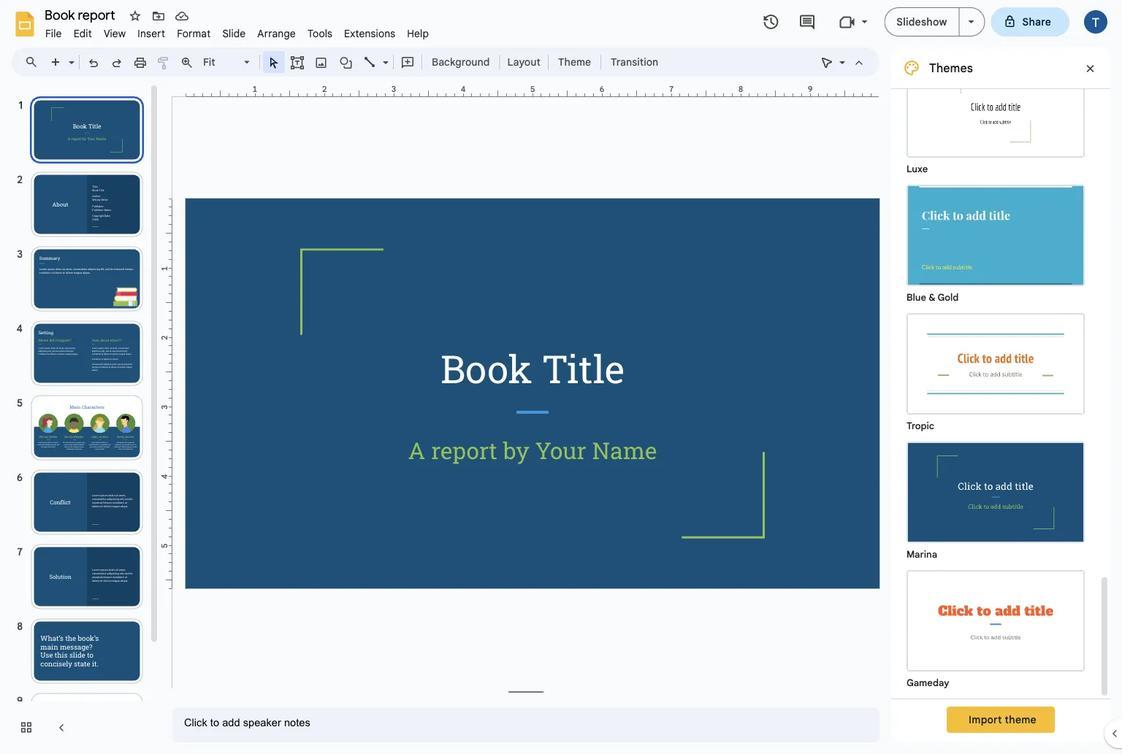 Task type: vqa. For each thing, say whether or not it's contained in the screenshot.
navigation within the Themes application
yes



Task type: describe. For each thing, give the bounding box(es) containing it.
format
[[177, 27, 211, 40]]

share button
[[991, 7, 1070, 37]]

theme
[[1005, 714, 1037, 727]]

main toolbar
[[5, 0, 666, 646]]

arrange
[[257, 27, 296, 40]]

extensions menu item
[[338, 25, 401, 42]]

edit
[[74, 27, 92, 40]]

themes application
[[0, 0, 1122, 755]]

edit menu item
[[68, 25, 98, 42]]

Gameday radio
[[899, 563, 1092, 692]]

Marina radio
[[899, 435, 1092, 563]]

&
[[929, 292, 936, 304]]

import
[[969, 714, 1002, 727]]

shape image
[[338, 52, 355, 72]]

file menu item
[[39, 25, 68, 42]]

background
[[432, 56, 490, 68]]

tropic
[[907, 421, 935, 432]]

Menus field
[[18, 52, 50, 72]]

option group inside 'themes' section
[[891, 0, 1099, 699]]

luxe
[[907, 163, 928, 175]]

menu bar inside 'menu bar' banner
[[39, 19, 435, 43]]

background button
[[425, 51, 496, 73]]

format menu item
[[171, 25, 217, 42]]

navigation inside themes application
[[0, 83, 161, 755]]

Star checkbox
[[125, 6, 145, 26]]

themes section
[[891, 0, 1111, 743]]

import theme
[[969, 714, 1037, 727]]

share
[[1023, 15, 1051, 28]]

layout button
[[503, 51, 545, 73]]

help menu item
[[401, 25, 435, 42]]

view
[[104, 27, 126, 40]]

file
[[45, 27, 62, 40]]

Luxe radio
[[899, 49, 1092, 178]]

Zoom text field
[[201, 52, 242, 72]]



Task type: locate. For each thing, give the bounding box(es) containing it.
presentation options image
[[969, 20, 974, 23]]

slide menu item
[[217, 25, 252, 42]]

gameday
[[907, 678, 949, 689]]

Blue & Gold radio
[[899, 178, 1092, 306]]

marina
[[907, 549, 938, 561]]

arrange menu item
[[252, 25, 302, 42]]

Tropic radio
[[899, 306, 1092, 435]]

option group containing luxe
[[891, 0, 1099, 699]]

theme
[[558, 56, 591, 68]]

help
[[407, 27, 429, 40]]

layout
[[507, 56, 541, 68]]

slideshow
[[897, 15, 947, 28]]

slide
[[222, 27, 246, 40]]

blue & gold
[[907, 292, 959, 304]]

slideshow button
[[884, 7, 960, 37]]

insert image image
[[313, 52, 330, 72]]

tools menu item
[[302, 25, 338, 42]]

themes
[[929, 61, 973, 75]]

menu bar
[[39, 19, 435, 43]]

transition button
[[604, 51, 665, 73]]

navigation
[[0, 83, 161, 755]]

menu bar banner
[[0, 0, 1122, 755]]

option group
[[891, 0, 1099, 699]]

theme button
[[552, 51, 598, 73]]

mode and view toolbar
[[815, 47, 871, 77]]

tools
[[308, 27, 333, 40]]

Rename text field
[[39, 6, 123, 23]]

view menu item
[[98, 25, 132, 42]]

insert
[[138, 27, 165, 40]]

transition
[[611, 56, 658, 68]]

blue
[[907, 292, 926, 304]]

extensions
[[344, 27, 395, 40]]

import theme button
[[947, 707, 1055, 734]]

new slide with layout image
[[65, 53, 75, 58]]

menu bar containing file
[[39, 19, 435, 43]]

insert menu item
[[132, 25, 171, 42]]

Zoom field
[[199, 52, 256, 73]]

gold
[[938, 292, 959, 304]]



